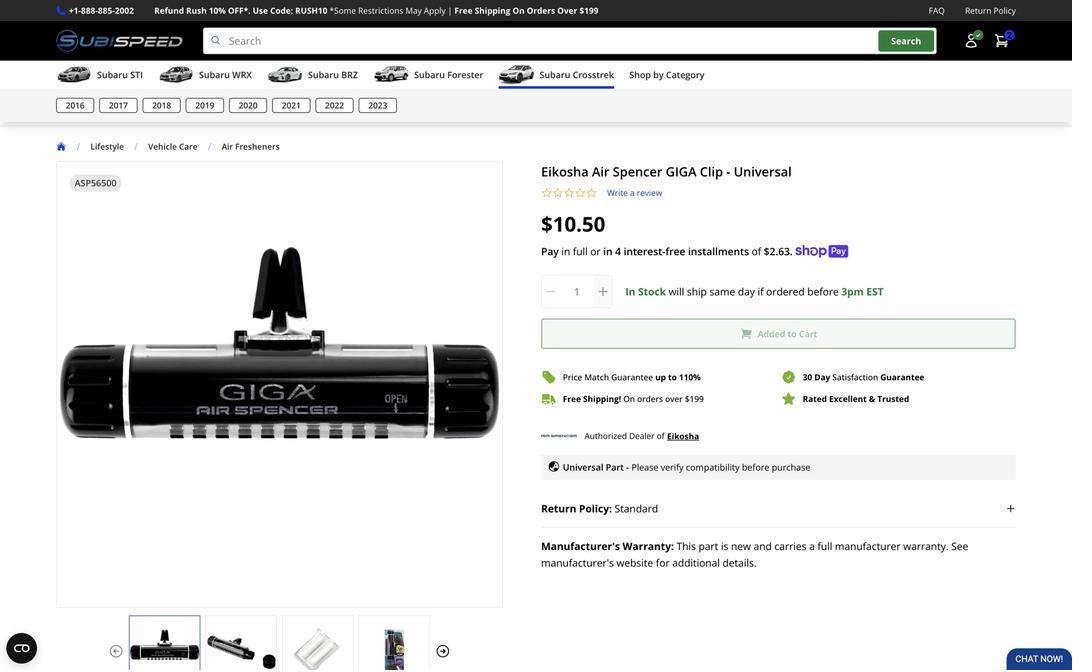 Task type: describe. For each thing, give the bounding box(es) containing it.
sti
[[130, 69, 143, 81]]

carries
[[775, 539, 807, 553]]

subaru for subaru forester
[[414, 69, 445, 81]]

brz
[[341, 69, 358, 81]]

write
[[607, 187, 628, 199]]

$
[[685, 393, 690, 405]]

vehicle
[[148, 141, 177, 152]]

open widget image
[[6, 633, 37, 664]]

subaru brz button
[[267, 63, 358, 89]]

search input field
[[203, 28, 937, 54]]

part
[[606, 461, 624, 473]]

a subaru brz thumbnail image image
[[267, 65, 303, 84]]

2017 button
[[99, 98, 138, 113]]

forester
[[447, 69, 484, 81]]

subaru for subaru brz
[[308, 69, 339, 81]]

shipping
[[475, 5, 511, 16]]

faq link
[[929, 4, 945, 17]]

is
[[721, 539, 729, 553]]

off*.
[[228, 5, 251, 16]]

fresheners
[[235, 141, 280, 152]]

over
[[558, 5, 578, 16]]

pay
[[541, 245, 559, 258]]

0 horizontal spatial free
[[455, 5, 473, 16]]

manufacturer's
[[541, 539, 620, 553]]

trusted
[[878, 393, 910, 405]]

2 empty star image from the left
[[564, 187, 575, 199]]

1 horizontal spatial on
[[624, 393, 635, 405]]

giga
[[666, 163, 697, 180]]

199
[[690, 393, 704, 405]]

2 guarantee from the left
[[881, 372, 925, 383]]

0 horizontal spatial universal
[[563, 461, 604, 473]]

home image
[[56, 141, 66, 152]]

or
[[591, 245, 601, 258]]

website
[[617, 556, 653, 570]]

2021 button
[[272, 98, 310, 113]]

free shipping! on orders over $ 199
[[563, 393, 704, 405]]

subaru crosstrek button
[[499, 63, 614, 89]]

a subaru sti thumbnail image image
[[56, 65, 92, 84]]

rush10
[[295, 5, 327, 16]]

shipping!
[[583, 393, 621, 405]]

interest-
[[624, 245, 666, 258]]

main element
[[0, 61, 1072, 122]]

a subaru crosstrek thumbnail image image
[[499, 65, 535, 84]]

a inside this part is new and carries a full manufacturer warranty. see manufacturer's website for additional details.
[[809, 539, 815, 553]]

authorized dealer of eikosha
[[585, 430, 699, 442]]

see
[[952, 539, 969, 553]]

0 vertical spatial a
[[630, 187, 635, 199]]

refund rush 10% off*. use code: rush10 *some restrictions may apply | free shipping on orders over $199
[[154, 5, 599, 16]]

authorized
[[585, 430, 627, 442]]

write a review
[[607, 187, 662, 199]]

+1-888-885-2002 link
[[69, 4, 134, 17]]

2 button
[[988, 28, 1016, 54]]

subaru forester button
[[373, 63, 484, 89]]

search
[[891, 35, 922, 47]]

price
[[563, 372, 583, 383]]

may
[[406, 5, 422, 16]]

vehicle care
[[148, 141, 198, 152]]

standard
[[615, 502, 658, 515]]

search button
[[879, 30, 934, 52]]

3 empty star image from the left
[[586, 187, 597, 199]]

2021
[[282, 100, 301, 111]]

full inside this part is new and carries a full manufacturer warranty. see manufacturer's website for additional details.
[[818, 539, 833, 553]]

subaru crosstrek element
[[0, 89, 1072, 122]]

2022 button
[[316, 98, 354, 113]]

lifestyle
[[91, 141, 124, 152]]

same
[[710, 285, 735, 298]]

price match guarantee up to 110%
[[563, 372, 701, 383]]

2 empty star image from the left
[[575, 187, 586, 199]]

asp56500
[[75, 177, 117, 189]]

888-
[[81, 5, 98, 16]]

2022
[[325, 100, 344, 111]]

installments
[[688, 245, 749, 258]]

0 horizontal spatial air
[[222, 141, 233, 152]]

subaru forester
[[414, 69, 484, 81]]

*some
[[330, 5, 356, 16]]

/ for lifestyle
[[77, 140, 80, 153]]

2002
[[115, 5, 134, 16]]

1 in from the left
[[562, 245, 570, 258]]

refund
[[154, 5, 184, 16]]

rated
[[803, 393, 827, 405]]

0 horizontal spatial full
[[573, 245, 588, 258]]

for
[[656, 556, 670, 570]]

orders
[[637, 393, 663, 405]]

2023
[[368, 100, 387, 111]]

subaru for subaru wrx
[[199, 69, 230, 81]]

stock
[[638, 285, 666, 298]]

subaru wrx
[[199, 69, 252, 81]]

30
[[803, 372, 813, 383]]

warranty:
[[623, 539, 674, 553]]

|
[[448, 5, 452, 16]]

day
[[738, 285, 755, 298]]

subaru sti button
[[56, 63, 143, 89]]

4
[[615, 245, 621, 258]]

/ for vehicle care
[[134, 140, 138, 153]]

day
[[815, 372, 831, 383]]

shop by category button
[[630, 63, 705, 89]]

ship
[[687, 285, 707, 298]]

subaru for subaru sti
[[97, 69, 128, 81]]

eikosha inside authorized dealer of eikosha
[[667, 430, 699, 442]]

2019
[[195, 100, 214, 111]]



Task type: vqa. For each thing, say whether or not it's contained in the screenshot.
This part is new and carries a full manufacturer warranty. See manufacturer's website for additional details. at the right bottom of the page
yes



Task type: locate. For each thing, give the bounding box(es) containing it.
0 horizontal spatial -
[[626, 461, 629, 473]]

clip
[[700, 163, 723, 180]]

added to cart button
[[541, 319, 1016, 349]]

to right up
[[668, 372, 677, 383]]

policy:
[[579, 502, 612, 515]]

2017
[[109, 100, 128, 111]]

0 horizontal spatial in
[[562, 245, 570, 258]]

0 horizontal spatial on
[[513, 5, 525, 16]]

warranty.
[[904, 539, 949, 553]]

before
[[808, 285, 839, 298], [742, 461, 770, 473]]

0 horizontal spatial to
[[668, 372, 677, 383]]

1 guarantee from the left
[[611, 372, 653, 383]]

+1-888-885-2002
[[69, 5, 134, 16]]

to
[[788, 328, 797, 340], [668, 372, 677, 383]]

subaru brz
[[308, 69, 358, 81]]

return left the policy
[[965, 5, 992, 16]]

a subaru wrx thumbnail image image
[[158, 65, 194, 84]]

subaru for subaru crosstrek
[[540, 69, 571, 81]]

full right carries
[[818, 539, 833, 553]]

a subaru forester thumbnail image image
[[373, 65, 409, 84]]

1 vertical spatial universal
[[563, 461, 604, 473]]

subaru left wrx
[[199, 69, 230, 81]]

0 vertical spatial free
[[455, 5, 473, 16]]

0 vertical spatial of
[[752, 245, 761, 258]]

2 / from the left
[[134, 140, 138, 153]]

shop pay image
[[796, 245, 849, 258]]

in right pay
[[562, 245, 570, 258]]

subispeed logo image
[[56, 28, 182, 54]]

this
[[677, 539, 696, 553]]

1 horizontal spatial air
[[592, 163, 610, 180]]

of
[[752, 245, 761, 258], [657, 430, 665, 442]]

30 day satisfaction guarantee
[[803, 372, 925, 383]]

0 horizontal spatial a
[[630, 187, 635, 199]]

/ left the vehicle
[[134, 140, 138, 153]]

1 vertical spatial air
[[592, 163, 610, 180]]

1 horizontal spatial full
[[818, 539, 833, 553]]

1 vertical spatial of
[[657, 430, 665, 442]]

return policy
[[965, 5, 1016, 16]]

guarantee up the "trusted"
[[881, 372, 925, 383]]

0 horizontal spatial /
[[77, 140, 80, 153]]

0 horizontal spatial before
[[742, 461, 770, 473]]

2023 button
[[359, 98, 397, 113]]

$199
[[580, 5, 599, 16]]

subaru
[[97, 69, 128, 81], [199, 69, 230, 81], [308, 69, 339, 81], [414, 69, 445, 81], [540, 69, 571, 81]]

1 horizontal spatial return
[[965, 5, 992, 16]]

match
[[585, 372, 609, 383]]

button image
[[964, 33, 979, 49]]

universal right clip
[[734, 163, 792, 180]]

1 horizontal spatial before
[[808, 285, 839, 298]]

1 vertical spatial a
[[809, 539, 815, 553]]

0 vertical spatial -
[[727, 163, 731, 180]]

3 asp56500 eikosha air spencer giga clip - universal-green breeze, image from the left
[[283, 629, 353, 670]]

1 vertical spatial on
[[624, 393, 635, 405]]

compatibility
[[686, 461, 740, 473]]

full left or
[[573, 245, 588, 258]]

1 horizontal spatial empty star image
[[564, 187, 575, 199]]

est
[[867, 285, 884, 298]]

return policy link
[[965, 4, 1016, 17]]

by
[[653, 69, 664, 81]]

1 empty star image from the left
[[552, 187, 564, 199]]

- right clip
[[727, 163, 731, 180]]

$2.63
[[764, 245, 790, 258]]

0 vertical spatial before
[[808, 285, 839, 298]]

care
[[179, 141, 198, 152]]

0 horizontal spatial empty star image
[[541, 187, 552, 199]]

subaru left sti
[[97, 69, 128, 81]]

review
[[637, 187, 662, 199]]

manufacturer's
[[541, 556, 614, 570]]

subaru sti
[[97, 69, 143, 81]]

1 vertical spatial free
[[563, 393, 581, 405]]

1 / from the left
[[77, 140, 80, 153]]

2 asp56500 eikosha air spencer giga clip - universal-green breeze, image from the left
[[206, 629, 276, 670]]

2 in from the left
[[603, 245, 613, 258]]

1 horizontal spatial a
[[809, 539, 815, 553]]

asp56500 eikosha air spencer giga clip - universal-green breeze, image
[[130, 629, 200, 670], [206, 629, 276, 670], [283, 629, 353, 670], [359, 629, 430, 670]]

subaru left forester
[[414, 69, 445, 81]]

eikosha up $10.50
[[541, 163, 589, 180]]

1 horizontal spatial universal
[[734, 163, 792, 180]]

0 vertical spatial return
[[965, 5, 992, 16]]

to left cart
[[788, 328, 797, 340]]

air
[[222, 141, 233, 152], [592, 163, 610, 180]]

1 horizontal spatial in
[[603, 245, 613, 258]]

0 horizontal spatial of
[[657, 430, 665, 442]]

if
[[758, 285, 764, 298]]

0 vertical spatial on
[[513, 5, 525, 16]]

on
[[513, 5, 525, 16], [624, 393, 635, 405]]

guarantee up free shipping! on orders over $ 199
[[611, 372, 653, 383]]

additional
[[673, 556, 720, 570]]

over
[[665, 393, 683, 405]]

2018
[[152, 100, 171, 111]]

universal left part
[[563, 461, 604, 473]]

manufacturer
[[835, 539, 901, 553]]

go to right image image
[[435, 644, 451, 659]]

crosstrek
[[573, 69, 614, 81]]

part
[[699, 539, 719, 553]]

shop by category
[[630, 69, 705, 81]]

2 subaru from the left
[[199, 69, 230, 81]]

2016 button
[[56, 98, 94, 113]]

885-
[[98, 5, 115, 16]]

0 vertical spatial universal
[[734, 163, 792, 180]]

of left $2.63 on the right top of page
[[752, 245, 761, 258]]

eikosha link
[[667, 429, 699, 443]]

0 horizontal spatial guarantee
[[611, 372, 653, 383]]

1 horizontal spatial of
[[752, 245, 761, 258]]

before left the 3pm on the right top
[[808, 285, 839, 298]]

air up write
[[592, 163, 610, 180]]

1 horizontal spatial eikosha
[[667, 430, 699, 442]]

2
[[1007, 29, 1012, 41]]

free
[[666, 245, 686, 258]]

return for return policy
[[965, 5, 992, 16]]

1 vertical spatial return
[[541, 502, 577, 515]]

category
[[666, 69, 705, 81]]

1 vertical spatial before
[[742, 461, 770, 473]]

air left fresheners
[[222, 141, 233, 152]]

1 horizontal spatial /
[[134, 140, 138, 153]]

will
[[669, 285, 684, 298]]

1 vertical spatial -
[[626, 461, 629, 473]]

0 vertical spatial to
[[788, 328, 797, 340]]

0 horizontal spatial return
[[541, 502, 577, 515]]

subaru wrx button
[[158, 63, 252, 89]]

empty star image
[[552, 187, 564, 199], [575, 187, 586, 199], [586, 187, 597, 199]]

in left the 4 at the right of page
[[603, 245, 613, 258]]

purchase
[[772, 461, 811, 473]]

spencer
[[613, 163, 663, 180]]

before left purchase on the bottom right of the page
[[742, 461, 770, 473]]

of right dealer
[[657, 430, 665, 442]]

new
[[731, 539, 751, 553]]

subaru left brz
[[308, 69, 339, 81]]

empty star image
[[541, 187, 552, 199], [564, 187, 575, 199]]

excellent
[[829, 393, 867, 405]]

1 vertical spatial full
[[818, 539, 833, 553]]

manufacturer's warranty:
[[541, 539, 674, 553]]

please
[[632, 461, 659, 473]]

verify
[[661, 461, 684, 473]]

2018 button
[[143, 98, 181, 113]]

0 vertical spatial full
[[573, 245, 588, 258]]

free right |
[[455, 5, 473, 16]]

/
[[77, 140, 80, 153], [134, 140, 138, 153], [208, 140, 211, 153]]

return for return policy: standard
[[541, 502, 577, 515]]

10%
[[209, 5, 226, 16]]

1 horizontal spatial -
[[727, 163, 731, 180]]

and
[[754, 539, 772, 553]]

5 subaru from the left
[[540, 69, 571, 81]]

- right part
[[626, 461, 629, 473]]

decrement image
[[545, 285, 557, 298]]

rush
[[186, 5, 207, 16]]

this part is new and carries a full manufacturer warranty. see manufacturer's website for additional details.
[[541, 539, 969, 570]]

1 vertical spatial eikosha
[[667, 430, 699, 442]]

0 horizontal spatial eikosha
[[541, 163, 589, 180]]

1 horizontal spatial free
[[563, 393, 581, 405]]

to inside button
[[788, 328, 797, 340]]

details.
[[723, 556, 757, 570]]

/ right home icon at the top of page
[[77, 140, 80, 153]]

added to cart
[[758, 328, 818, 340]]

110%
[[679, 372, 701, 383]]

cart
[[799, 328, 818, 340]]

universal part - please verify compatibility before purchase
[[563, 461, 811, 473]]

apply
[[424, 5, 446, 16]]

of inside authorized dealer of eikosha
[[657, 430, 665, 442]]

a right write
[[630, 187, 635, 199]]

2 horizontal spatial /
[[208, 140, 211, 153]]

1 horizontal spatial guarantee
[[881, 372, 925, 383]]

None number field
[[541, 275, 613, 308]]

free down price
[[563, 393, 581, 405]]

0 vertical spatial eikosha
[[541, 163, 589, 180]]

/ right care
[[208, 140, 211, 153]]

increment image
[[597, 285, 610, 298]]

wrx
[[232, 69, 252, 81]]

eikosha up universal part - please verify compatibility before purchase
[[667, 430, 699, 442]]

orders
[[527, 5, 555, 16]]

4 asp56500 eikosha air spencer giga clip - universal-green breeze, image from the left
[[359, 629, 430, 670]]

3 / from the left
[[208, 140, 211, 153]]

rated excellent & trusted
[[803, 393, 910, 405]]

3 subaru from the left
[[308, 69, 339, 81]]

1 horizontal spatial to
[[788, 328, 797, 340]]

1 asp56500 eikosha air spencer giga clip - universal-green breeze, image from the left
[[130, 629, 200, 670]]

free
[[455, 5, 473, 16], [563, 393, 581, 405]]

subaru up subaru crosstrek element
[[540, 69, 571, 81]]

return left policy:
[[541, 502, 577, 515]]

3pm
[[842, 285, 864, 298]]

0 vertical spatial air
[[222, 141, 233, 152]]

eikosha image
[[541, 427, 577, 445]]

a right carries
[[809, 539, 815, 553]]

.
[[790, 245, 793, 258]]

1 empty star image from the left
[[541, 187, 552, 199]]

1 subaru from the left
[[97, 69, 128, 81]]

4 subaru from the left
[[414, 69, 445, 81]]

1 vertical spatial to
[[668, 372, 677, 383]]

/ for air fresheners
[[208, 140, 211, 153]]

air fresheners link
[[222, 141, 290, 152], [222, 141, 280, 152]]



